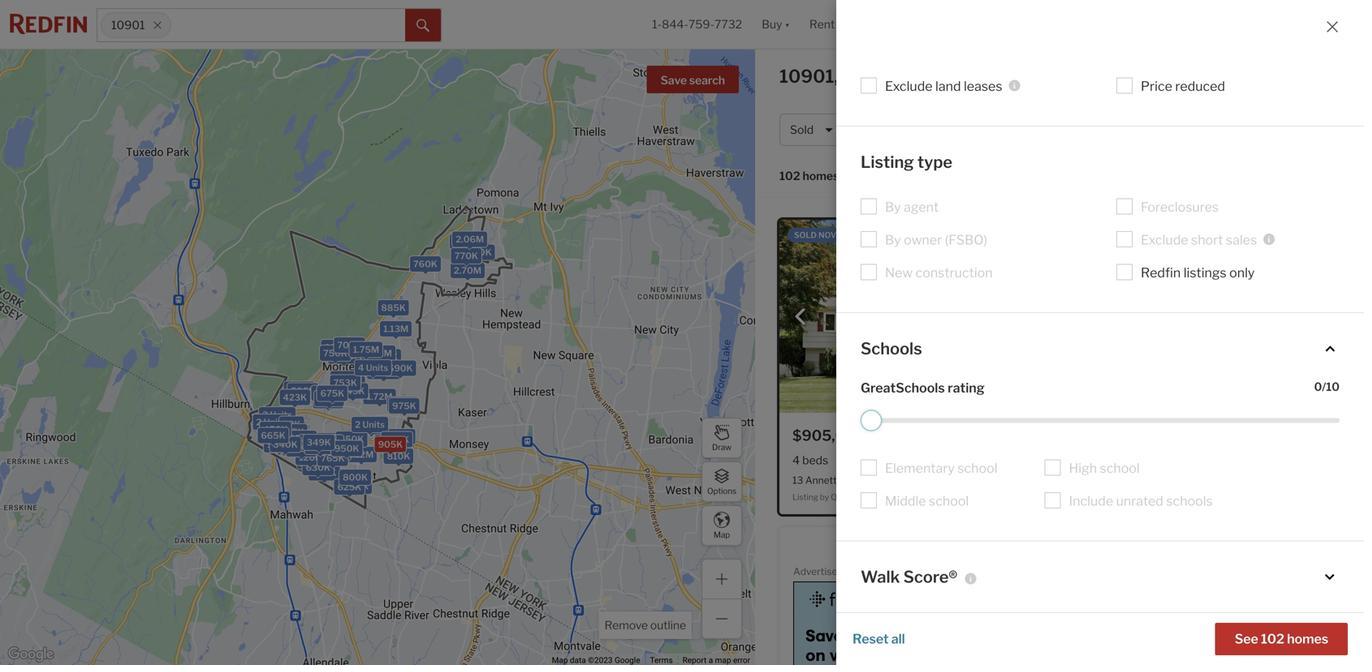 Task type: vqa. For each thing, say whether or not it's contained in the screenshot.
proceeds
no



Task type: locate. For each thing, give the bounding box(es) containing it.
leases
[[964, 78, 1002, 94]]

reset all
[[853, 632, 905, 648]]

1 horizontal spatial 102
[[1261, 632, 1284, 648]]

4 left beds at bottom right
[[792, 454, 800, 468]]

425k up 340k
[[280, 427, 304, 438]]

next button image
[[1021, 309, 1038, 325]]

130k
[[317, 447, 340, 457]]

2 horizontal spatial 1
[[1236, 123, 1241, 137]]

650k up 810k on the left bottom
[[384, 435, 409, 445]]

10901
[[111, 18, 145, 32], [918, 475, 947, 487], [1238, 475, 1267, 487]]

listings
[[1184, 265, 1227, 281]]

beds / baths
[[1043, 123, 1110, 137]]

ny
[[842, 65, 869, 87], [902, 475, 916, 487], [1222, 475, 1236, 487]]

sold left the dec
[[1081, 231, 1103, 240]]

beds / baths button
[[1033, 114, 1142, 146]]

type down home type
[[917, 152, 952, 172]]

reset all button
[[853, 624, 905, 656]]

price inside button
[[861, 123, 889, 137]]

1 horizontal spatial ny
[[902, 475, 916, 487]]

1-844-759-7732
[[652, 17, 742, 31]]

price
[[1141, 78, 1172, 94], [861, 123, 889, 137], [914, 432, 938, 444]]

837k
[[334, 374, 358, 385]]

0 vertical spatial by
[[885, 199, 901, 215]]

2 horizontal spatial price
[[1141, 78, 1172, 94]]

0 horizontal spatial 800k
[[343, 473, 368, 483]]

2023 right the 2, at the top right of the page
[[847, 231, 868, 240]]

0 horizontal spatial homes
[[803, 169, 839, 183]]

walk score® link
[[861, 566, 1340, 589]]

reset
[[853, 632, 889, 648]]

home type
[[937, 123, 995, 137]]

home type button
[[926, 114, 1026, 146]]

exclude up redfin
[[1141, 232, 1188, 248]]

by for by owner (fsbo)
[[885, 232, 901, 248]]

0 horizontal spatial 10901
[[111, 18, 145, 32]]

2023 for sold nov 2, 2023
[[847, 231, 868, 240]]

1 vertical spatial sold
[[892, 432, 912, 444]]

2023
[[847, 231, 868, 240], [1133, 231, 1154, 240], [1137, 538, 1158, 548]]

770k
[[454, 251, 478, 261]]

595k
[[291, 386, 315, 397]]

1 vertical spatial 4
[[792, 454, 800, 468]]

1 horizontal spatial homes
[[1287, 632, 1328, 648]]

0 horizontal spatial listing
[[792, 493, 818, 502]]

1 by from the top
[[885, 199, 901, 215]]

ny down 2,080
[[902, 475, 916, 487]]

0 vertical spatial 800k
[[467, 247, 492, 258]]

nov
[[818, 231, 836, 240]]

units
[[366, 363, 388, 374], [270, 410, 292, 421], [264, 418, 286, 428], [362, 420, 385, 430], [311, 438, 333, 448], [310, 438, 332, 448], [313, 441, 336, 452], [313, 446, 336, 456], [314, 447, 336, 457]]

recommended
[[888, 169, 970, 183]]

0 horizontal spatial exclude
[[885, 78, 933, 94]]

photo of 206 parkside dr #206, suffern, ny 10901 image
[[1066, 220, 1337, 413]]

102 right see
[[1261, 632, 1284, 648]]

1 left bed
[[1079, 454, 1084, 468]]

2 horizontal spatial ny
[[1222, 475, 1236, 487]]

high school
[[1069, 461, 1140, 477]]

0 horizontal spatial 1
[[1079, 454, 1084, 468]]

beds
[[802, 454, 828, 468]]

420k
[[286, 443, 310, 454]]

2 by from the top
[[885, 232, 901, 248]]

0 vertical spatial 700k
[[337, 340, 362, 351]]

1 vertical spatial 102
[[1261, 632, 1284, 648]]

by left q
[[820, 493, 829, 502]]

1 vertical spatial type
[[917, 152, 952, 172]]

elementary
[[885, 461, 955, 477]]

975k
[[392, 401, 416, 412]]

0 vertical spatial home
[[937, 123, 969, 137]]

356k
[[310, 448, 335, 458]]

options
[[707, 487, 736, 496]]

800k
[[467, 247, 492, 258], [343, 473, 368, 483]]

sold up 102 homes
[[790, 123, 814, 137]]

by left owner
[[885, 232, 901, 248]]

score®
[[903, 568, 958, 587]]

0 vertical spatial sold
[[790, 123, 814, 137]]

1 horizontal spatial type
[[971, 123, 995, 137]]

ny right suffern,
[[1222, 475, 1236, 487]]

exclude left land
[[885, 78, 933, 94]]

remove outline button
[[599, 612, 692, 640]]

1 horizontal spatial exclude
[[1141, 232, 1188, 248]]

4 for 4 units
[[358, 363, 364, 374]]

10901 inside 206 parkside dr #206, suffern, ny 10901 listing by weichert realtors
[[1238, 475, 1267, 487]]

10901 right suffern,
[[1238, 475, 1267, 487]]

1 for 1 bed
[[1079, 454, 1084, 468]]

1 bed
[[1079, 454, 1107, 468]]

2.70m
[[454, 266, 482, 276]]

by inside 206 parkside dr #206, suffern, ny 10901 listing by weichert realtors
[[1107, 493, 1116, 502]]

0 vertical spatial exclude
[[885, 78, 933, 94]]

exclude for exclude land leases
[[885, 78, 933, 94]]

listing down 206
[[1079, 493, 1105, 502]]

2023 right 27,
[[1137, 538, 1158, 548]]

0 vertical spatial 102
[[779, 169, 800, 183]]

275k
[[303, 448, 326, 459]]

listing
[[861, 152, 914, 172], [792, 493, 818, 502], [1079, 493, 1105, 502]]

2 horizontal spatial 10901
[[1238, 475, 1267, 487]]

listing down 13
[[792, 493, 818, 502]]

0 horizontal spatial sold
[[790, 123, 814, 137]]

sold inside sold button
[[790, 123, 814, 137]]

0 horizontal spatial 4
[[358, 363, 364, 374]]

4 down the 1.75m
[[358, 363, 364, 374]]

0 vertical spatial 4
[[358, 363, 364, 374]]

1 horizontal spatial home
[[937, 123, 969, 137]]

walk score®
[[861, 568, 958, 587]]

2,
[[838, 231, 845, 240]]

1 by from the left
[[820, 493, 829, 502]]

0 vertical spatial 425k
[[280, 427, 304, 438]]

type for home type
[[971, 123, 995, 137]]

2 horizontal spatial listing
[[1079, 493, 1105, 502]]

1 vertical spatial price
[[861, 123, 889, 137]]

price left reduced
[[1141, 78, 1172, 94]]

listing down price button
[[861, 152, 914, 172]]

1 vertical spatial 425k
[[289, 444, 313, 455]]

1 vertical spatial homes
[[1287, 632, 1328, 648]]

450k up 801k
[[359, 422, 384, 432]]

0 horizontal spatial ny
[[842, 65, 869, 87]]

0 horizontal spatial home
[[839, 493, 862, 502]]

2 vertical spatial price
[[914, 432, 938, 444]]

3 units
[[303, 438, 333, 448]]

price up 2,080 sq ft
[[914, 432, 938, 444]]

255k
[[310, 448, 334, 458]]

0 vertical spatial homes
[[803, 169, 839, 183]]

map
[[714, 530, 730, 540]]

by down parkside on the bottom of the page
[[1107, 493, 1116, 502]]

450k
[[359, 422, 384, 432], [263, 425, 288, 435]]

/10
[[1322, 380, 1340, 394]]

•
[[1229, 123, 1233, 137]]

foreclosures
[[1141, 199, 1219, 215]]

see
[[1235, 632, 1258, 648]]

new construction
[[885, 265, 993, 281]]

0 horizontal spatial price
[[861, 123, 889, 137]]

type down leases
[[971, 123, 995, 137]]

None range field
[[861, 410, 1340, 432]]

2023 right 6,
[[1133, 231, 1154, 240]]

665k
[[261, 431, 285, 441]]

listing inside 206 parkside dr #206, suffern, ny 10901 listing by weichert realtors
[[1079, 493, 1105, 502]]

price for price
[[861, 123, 889, 137]]

home down land
[[937, 123, 969, 137]]

1 horizontal spatial price
[[914, 432, 938, 444]]

1 horizontal spatial 1
[[1116, 454, 1121, 468]]

recommended button
[[885, 168, 983, 184]]

redfin listings only
[[1141, 265, 1255, 281]]

0 vertical spatial price
[[1141, 78, 1172, 94]]

q
[[831, 493, 837, 502]]

all filters • 1 button
[[1148, 114, 1252, 146]]

0 horizontal spatial by
[[820, 493, 829, 502]]

700k down 775k at the left
[[312, 468, 336, 479]]

sold left sep
[[1081, 538, 1103, 548]]

price up listing type
[[861, 123, 889, 137]]

1 left bath
[[1116, 454, 1121, 468]]

800k down 2.06m
[[467, 247, 492, 258]]

0 horizontal spatial 475k
[[275, 432, 299, 443]]

type inside button
[[971, 123, 995, 137]]

10901 left remove 10901 icon
[[111, 18, 145, 32]]

1 horizontal spatial 4
[[792, 454, 800, 468]]

map region
[[0, 25, 830, 666]]

415k
[[312, 439, 335, 450]]

sold inside $905,000 last sold price
[[892, 432, 912, 444]]

650k up 1.12m
[[339, 434, 364, 445]]

unrated
[[1116, 494, 1163, 509]]

by owner (fsbo)
[[885, 232, 987, 248]]

middle
[[885, 494, 926, 509]]

owner
[[904, 232, 942, 248]]

ny inside 206 parkside dr #206, suffern, ny 10901 listing by weichert realtors
[[1222, 475, 1236, 487]]

10901 down sq
[[918, 475, 947, 487]]

328k
[[311, 438, 335, 448]]

/
[[1073, 123, 1077, 137]]

475k
[[275, 432, 299, 443], [316, 438, 340, 449]]

home inside 13 annette ln, airmont, ny 10901 listing by q home sales
[[839, 493, 862, 502]]

905k
[[378, 440, 403, 450]]

120k
[[299, 453, 322, 463]]

type for listing type
[[917, 152, 952, 172]]

map button
[[702, 506, 742, 546]]

sold right last
[[892, 432, 912, 444]]

school
[[958, 461, 997, 477], [1100, 461, 1140, 477], [929, 494, 969, 509]]

school for middle school
[[929, 494, 969, 509]]

airmont,
[[860, 475, 900, 487]]

450k up the 525k
[[263, 425, 288, 435]]

1 vertical spatial exclude
[[1141, 232, 1188, 248]]

sold left nov
[[794, 231, 817, 240]]

home
[[937, 123, 969, 137], [839, 493, 862, 502]]

801k
[[378, 438, 401, 448]]

options button
[[702, 462, 742, 503]]

0 horizontal spatial 700k
[[312, 468, 336, 479]]

1 horizontal spatial by
[[1107, 493, 1116, 502]]

previous button image
[[792, 309, 809, 325]]

ny inside 13 annette ln, airmont, ny 10901 listing by q home sales
[[902, 475, 916, 487]]

0 vertical spatial type
[[971, 123, 995, 137]]

home right q
[[839, 493, 862, 502]]

1 horizontal spatial 10901
[[918, 475, 947, 487]]

2 by from the left
[[1107, 493, 1116, 502]]

690k
[[388, 363, 413, 374]]

land
[[935, 78, 961, 94]]

0 horizontal spatial type
[[917, 152, 952, 172]]

800k down 1.12m
[[343, 473, 368, 483]]

photo of 148 doxbury ln, suffern, ny 10901 image
[[1066, 528, 1337, 666]]

1 horizontal spatial sold
[[892, 432, 912, 444]]

4 inside map region
[[358, 363, 364, 374]]

1 vertical spatial home
[[839, 493, 862, 502]]

955k
[[337, 379, 362, 389]]

1 right •
[[1236, 123, 1241, 137]]

annette
[[805, 475, 842, 487]]

homes down sold button
[[803, 169, 839, 183]]

submit search image
[[417, 19, 430, 32]]

349k
[[307, 438, 331, 448]]

beds
[[1043, 123, 1070, 137]]

1 horizontal spatial 700k
[[337, 340, 362, 351]]

1 vertical spatial 800k
[[343, 473, 368, 483]]

middle school
[[885, 494, 969, 509]]

1 vertical spatial by
[[885, 232, 901, 248]]

700k up "1.10m"
[[337, 340, 362, 351]]

2
[[262, 410, 268, 421], [256, 418, 262, 428], [355, 420, 361, 430], [303, 438, 308, 448], [306, 441, 311, 452], [306, 446, 311, 456], [306, 447, 312, 457]]

102 down sold button
[[779, 169, 800, 183]]

ny right 10901,
[[842, 65, 869, 87]]

bed
[[1087, 454, 1107, 468]]

#206,
[[1155, 475, 1182, 487]]

parkside
[[1100, 475, 1140, 487]]

by left agent
[[885, 199, 901, 215]]

425k down 550k
[[289, 444, 313, 455]]

homes right see
[[1287, 632, 1328, 648]]



Task type: describe. For each thing, give the bounding box(es) containing it.
1 vertical spatial 700k
[[312, 468, 336, 479]]

sold for sold sep 27, 2023
[[1081, 538, 1103, 548]]

0.47 acre (lot)
[[963, 454, 1036, 468]]

0 horizontal spatial 102
[[779, 169, 800, 183]]

dec
[[1105, 231, 1122, 240]]

999k
[[391, 400, 415, 410]]

2023 for sold sep 27, 2023
[[1137, 538, 1158, 548]]

640k
[[336, 435, 361, 445]]

school for high school
[[1100, 461, 1140, 477]]

750k
[[323, 348, 347, 359]]

950k
[[334, 444, 359, 454]]

dr
[[1142, 475, 1153, 487]]

realtors
[[1154, 493, 1186, 502]]

520k
[[278, 424, 303, 434]]

335k
[[311, 436, 336, 447]]

price button
[[851, 114, 920, 146]]

baths
[[856, 454, 886, 468]]

423k
[[283, 393, 307, 403]]

price for price reduced
[[1141, 78, 1172, 94]]

sold dec 6, 2023
[[1081, 231, 1154, 240]]

1 bath
[[1116, 454, 1148, 468]]

580k
[[328, 438, 353, 449]]

775k
[[314, 457, 337, 467]]

greatschools rating
[[861, 380, 985, 396]]

rating
[[948, 380, 985, 396]]

839k
[[324, 343, 349, 353]]

exclude land leases
[[885, 78, 1002, 94]]

845k
[[340, 386, 365, 397]]

greatschools
[[861, 380, 945, 396]]

price reduced
[[1141, 78, 1225, 94]]

price inside $905,000 last sold price
[[914, 432, 938, 444]]

1 for 1 bath
[[1116, 454, 1121, 468]]

$905,000 last sold price
[[792, 427, 938, 445]]

759-
[[688, 17, 714, 31]]

advertisement
[[793, 566, 861, 578]]

high
[[1069, 461, 1097, 477]]

ad region
[[793, 582, 1037, 666]]

10901 inside 13 annette ln, airmont, ny 10901 listing by q home sales
[[918, 475, 947, 487]]

10901, ny homes for sale
[[779, 65, 1001, 87]]

810k
[[387, 452, 410, 462]]

550k
[[289, 433, 313, 444]]

10901,
[[779, 65, 838, 87]]

2.5 baths
[[837, 454, 886, 468]]

sold sep 27, 2023
[[1081, 538, 1158, 548]]

575k
[[315, 389, 339, 399]]

630k
[[306, 463, 330, 474]]

include
[[1069, 494, 1113, 509]]

elementary school
[[885, 461, 997, 477]]

1 horizontal spatial 800k
[[467, 247, 492, 258]]

795k
[[323, 448, 347, 459]]

7732
[[714, 17, 742, 31]]

2.06m
[[456, 234, 484, 245]]

1.54m
[[370, 367, 397, 377]]

filters
[[1195, 123, 1227, 137]]

by for by agent
[[885, 199, 901, 215]]

google image
[[4, 645, 58, 666]]

schools link
[[861, 338, 1340, 360]]

625k
[[337, 482, 361, 493]]

sq
[[930, 454, 943, 468]]

sold for sold dec 6, 2023
[[1081, 231, 1103, 240]]

140k
[[316, 452, 339, 463]]

715k
[[275, 431, 298, 442]]

4 units
[[358, 363, 388, 374]]

home inside button
[[937, 123, 969, 137]]

save
[[661, 73, 687, 87]]

102 homes
[[779, 169, 839, 183]]

245k
[[301, 453, 325, 464]]

remove 10901 image
[[153, 20, 162, 30]]

draw
[[712, 443, 732, 452]]

homes inside button
[[1287, 632, 1328, 648]]

see 102 homes
[[1235, 632, 1328, 648]]

1 horizontal spatial 475k
[[316, 438, 340, 449]]

photo of 13 annette ln, airmont, ny 10901 image
[[779, 220, 1051, 413]]

$905,000
[[792, 427, 866, 445]]

1 inside button
[[1236, 123, 1241, 137]]

885k
[[381, 303, 406, 313]]

homes
[[872, 65, 932, 87]]

exclude for exclude short sales
[[1141, 232, 1188, 248]]

835k
[[373, 353, 397, 363]]

search
[[689, 73, 725, 87]]

340k
[[273, 440, 298, 450]]

1 horizontal spatial 650k
[[384, 435, 409, 445]]

4 for 4 beds
[[792, 454, 800, 468]]

sold for sold nov 2, 2023
[[794, 231, 817, 240]]

13
[[792, 475, 803, 487]]

all
[[1178, 123, 1193, 137]]

0 /10
[[1314, 380, 1340, 394]]

139k
[[301, 456, 323, 467]]

2023 for sold dec 6, 2023
[[1133, 231, 1154, 240]]

0 horizontal spatial 650k
[[339, 434, 364, 445]]

by inside 13 annette ln, airmont, ny 10901 listing by q home sales
[[820, 493, 829, 502]]

for
[[936, 65, 961, 87]]

793k
[[453, 237, 477, 247]]

listing type
[[861, 152, 952, 172]]

0
[[1314, 380, 1322, 394]]

schools
[[861, 339, 922, 359]]

school for elementary school
[[958, 461, 997, 477]]

sales
[[1226, 232, 1257, 248]]

1.13m
[[383, 324, 409, 335]]

1 horizontal spatial 450k
[[359, 422, 384, 432]]

102 inside button
[[1261, 632, 1284, 648]]

bath
[[1124, 454, 1148, 468]]

walk
[[861, 568, 900, 587]]

1 horizontal spatial listing
[[861, 152, 914, 172]]

listing inside 13 annette ln, airmont, ny 10901 listing by q home sales
[[792, 493, 818, 502]]

include unrated schools
[[1069, 494, 1213, 509]]

agent
[[904, 199, 939, 215]]

0 horizontal spatial 450k
[[263, 425, 288, 435]]

1.72m
[[367, 392, 393, 402]]

83k
[[282, 419, 301, 430]]

3
[[303, 438, 309, 448]]



